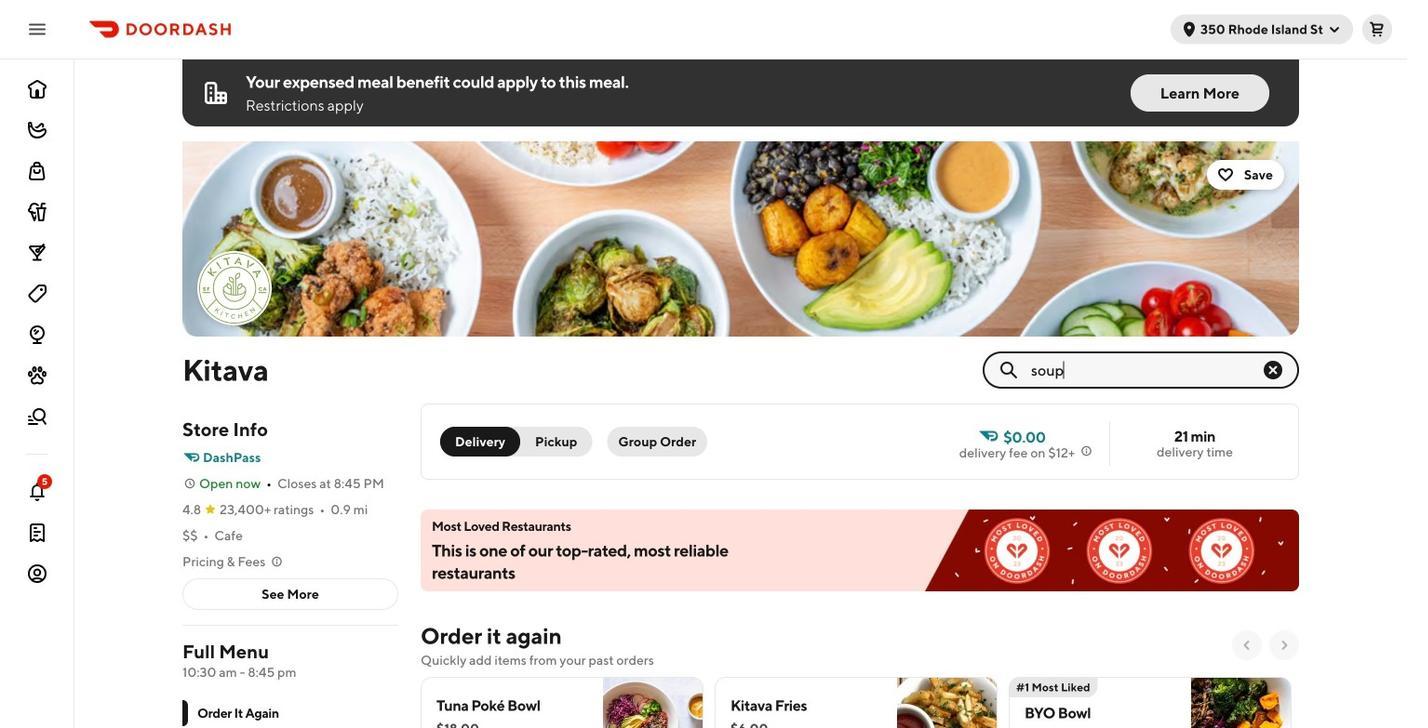 Task type: locate. For each thing, give the bounding box(es) containing it.
next button of carousel image
[[1277, 638, 1292, 653]]

None radio
[[440, 427, 520, 457], [509, 427, 592, 457], [440, 427, 520, 457], [509, 427, 592, 457]]

heading
[[421, 622, 562, 651]]

previous button of carousel image
[[1240, 638, 1254, 653]]

order methods option group
[[440, 427, 592, 457]]

kitava image
[[182, 141, 1299, 337], [199, 253, 270, 324]]



Task type: vqa. For each thing, say whether or not it's contained in the screenshot.
Next button of carousel icon at the bottom right of page
yes



Task type: describe. For each thing, give the bounding box(es) containing it.
open menu image
[[26, 18, 48, 40]]

Item Search search field
[[1031, 360, 1262, 381]]

0 items, open order cart image
[[1370, 22, 1385, 37]]



